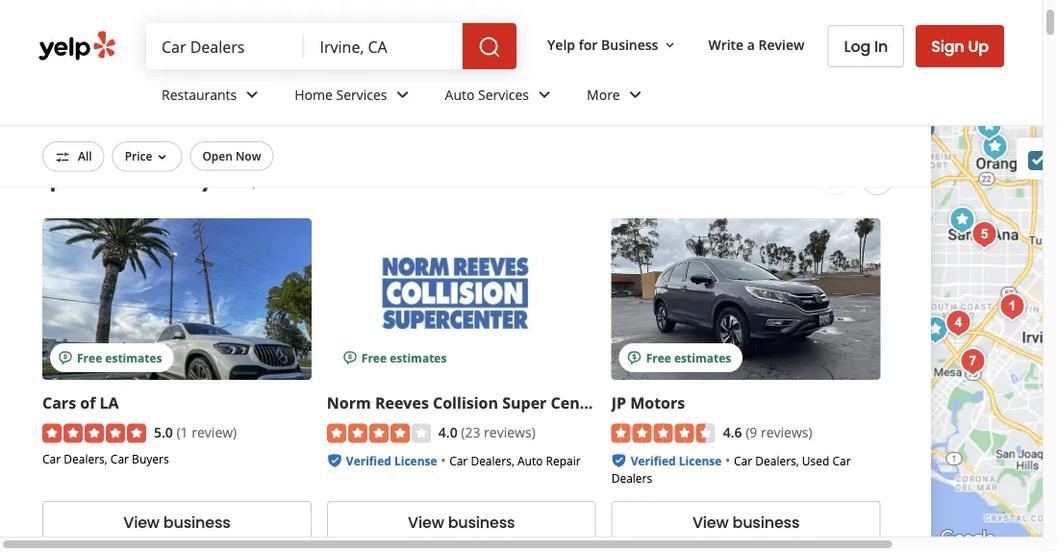 Task type: vqa. For each thing, say whether or not it's contained in the screenshot.
TOLD
no



Task type: locate. For each thing, give the bounding box(es) containing it.
view down 4.0
[[408, 512, 444, 534]]

view business down buyers
[[123, 512, 231, 534]]

previous image
[[823, 168, 846, 191]]

16 chevron down v2 image right "business" at the top of page
[[662, 37, 678, 53]]

1 16 chevron right v2 image from the left
[[71, 34, 86, 50]]

estimates up the motors
[[675, 350, 732, 366]]

reviews)
[[484, 423, 536, 441], [761, 423, 813, 441]]

estimates for collision
[[390, 350, 447, 366]]

2 horizontal spatial view
[[693, 512, 729, 534]]

review)
[[192, 423, 237, 441]]

services for home services
[[336, 85, 387, 104]]

free estimates
[[77, 350, 162, 366], [362, 350, 447, 366], [646, 350, 732, 366]]

1 business from the left
[[163, 512, 231, 534]]

16 info v2 image
[[878, 61, 893, 77]]

24 chevron down v2 image inside the auto services 'link'
[[533, 83, 556, 106]]

top 10 best car dealers near irvine, california
[[38, 49, 557, 82]]

services down near
[[336, 85, 387, 104]]

1 view from the left
[[123, 512, 160, 534]]

1 horizontal spatial reviews)
[[761, 423, 813, 441]]

log in
[[844, 36, 888, 57]]

0 horizontal spatial none field
[[162, 36, 289, 57]]

1 view business link from the left
[[42, 502, 312, 544]]

services inside 'link'
[[478, 85, 529, 104]]

write a review
[[709, 35, 805, 53]]

view down car dealers, used car dealers at the bottom
[[693, 512, 729, 534]]

1 horizontal spatial services
[[478, 85, 529, 104]]

2 license from the left
[[679, 453, 722, 469]]

jp
[[612, 392, 626, 413]]

car
[[193, 34, 213, 50], [168, 49, 210, 82], [42, 451, 61, 467], [111, 451, 129, 467], [450, 453, 468, 469], [734, 453, 753, 469], [833, 453, 851, 469]]

3 16 free estimates v2 image from the left
[[627, 350, 643, 366]]

norm
[[327, 392, 371, 413]]

(23
[[461, 423, 481, 441]]

free for reeves
[[362, 350, 387, 366]]

2 reviews) from the left
[[761, 423, 813, 441]]

16 chevron right v2 image right yelp link
[[71, 34, 86, 50]]

dealers, for jp
[[756, 453, 799, 469]]

16 info v2 image
[[318, 172, 333, 188]]

estimates for la
[[105, 350, 162, 366]]

auto services link
[[430, 69, 572, 125]]

0 horizontal spatial verified
[[346, 453, 392, 469]]

verified down 4.6 star rating image
[[631, 453, 676, 469]]

0 horizontal spatial auto
[[445, 85, 475, 104]]

16 chevron down v2 image for yelp for business
[[662, 37, 678, 53]]

view business
[[123, 512, 231, 534], [408, 512, 515, 534], [693, 512, 800, 534]]

clear choice auto image
[[954, 343, 993, 381]]

verified license button for reeves
[[346, 452, 437, 470]]

0 horizontal spatial estimates
[[105, 350, 162, 366]]

all button
[[42, 141, 105, 172]]

car dealers
[[193, 34, 259, 50]]

0 horizontal spatial verified license button
[[346, 452, 437, 470]]

for left "business" at the top of page
[[579, 35, 598, 53]]

3 estimates from the left
[[675, 350, 732, 366]]

license
[[394, 453, 437, 469], [679, 453, 722, 469]]

1 horizontal spatial for
[[579, 35, 598, 53]]

dealers,
[[64, 451, 108, 467], [471, 453, 515, 469], [756, 453, 799, 469]]

0 horizontal spatial view
[[123, 512, 160, 534]]

repair
[[546, 453, 581, 469]]

map region
[[869, 24, 1058, 551]]

reviews) right '(9'
[[761, 423, 813, 441]]

1 license from the left
[[394, 453, 437, 469]]

16 free estimates v2 image
[[58, 350, 73, 366], [342, 350, 358, 366], [627, 350, 643, 366]]

motors
[[630, 392, 685, 413]]

1 horizontal spatial view business
[[408, 512, 515, 534]]

2 view from the left
[[408, 512, 444, 534]]

reviews) for motors
[[761, 423, 813, 441]]

yelp
[[38, 34, 63, 50], [548, 35, 576, 53]]

16 chevron right v2 image right best
[[170, 34, 185, 50]]

2 services from the left
[[478, 85, 529, 104]]

for
[[579, 35, 598, 53], [171, 166, 197, 193]]

none field up the restaurants 'link'
[[162, 36, 289, 57]]

24 chevron down v2 image for more
[[624, 83, 647, 106]]

2 view business from the left
[[408, 512, 515, 534]]

verified license down 4 star rating image
[[346, 453, 437, 469]]

spirit auto concepts image
[[917, 311, 955, 349]]

estimates
[[105, 350, 162, 366], [390, 350, 447, 366], [675, 350, 732, 366]]

view business link for la
[[42, 502, 312, 544]]

None field
[[162, 36, 289, 57], [320, 36, 448, 57]]

view business down car dealers, auto repair
[[408, 512, 515, 534]]

free estimates link for collision
[[327, 218, 596, 380]]

used
[[802, 453, 830, 469]]

24 chevron down v2 image down irvine,
[[391, 83, 414, 106]]

center
[[551, 392, 603, 413]]

16 free estimates v2 image for norm
[[342, 350, 358, 366]]

0 horizontal spatial services
[[336, 85, 387, 104]]

sign up
[[932, 35, 989, 57]]

estimates up la
[[105, 350, 162, 366]]

1 services from the left
[[336, 85, 387, 104]]

16 chevron right v2 image
[[71, 34, 86, 50], [170, 34, 185, 50]]

16 chevron down v2 image inside price popup button
[[154, 150, 170, 165]]

2 estimates from the left
[[390, 350, 447, 366]]

1 free estimates link from the left
[[42, 218, 312, 380]]

yelp left 10
[[38, 34, 63, 50]]

1 16 free estimates v2 image from the left
[[58, 350, 73, 366]]

1 horizontal spatial verified
[[631, 453, 676, 469]]

16 verified v2 image
[[612, 453, 627, 469]]

verified license button down 4 star rating image
[[346, 452, 437, 470]]

2 horizontal spatial free estimates
[[646, 350, 732, 366]]

1 vertical spatial 16 chevron down v2 image
[[154, 150, 170, 165]]

0 horizontal spatial for
[[171, 166, 197, 193]]

2 horizontal spatial business
[[733, 512, 800, 534]]

5 star rating image
[[42, 424, 146, 443]]

business for la
[[163, 512, 231, 534]]

1 horizontal spatial view business link
[[327, 502, 596, 544]]

24 chevron down v2 image inside more link
[[624, 83, 647, 106]]

business down car dealers, used car dealers at the bottom
[[733, 512, 800, 534]]

16 chevron down v2 image inside yelp for business button
[[662, 37, 678, 53]]

16 chevron down v2 image right price
[[154, 150, 170, 165]]

review
[[759, 35, 805, 53]]

view
[[123, 512, 160, 534], [408, 512, 444, 534], [693, 512, 729, 534]]

none field up 'home services' link at the left of the page
[[320, 36, 448, 57]]

24 chevron down v2 image inside the restaurants 'link'
[[241, 83, 264, 106]]

view business link down buyers
[[42, 502, 312, 544]]

1 24 chevron down v2 image from the left
[[241, 83, 264, 106]]

4 star rating image
[[327, 424, 431, 443]]

open now
[[202, 148, 261, 164]]

free estimates up la
[[77, 350, 162, 366]]

0 horizontal spatial free
[[77, 350, 102, 366]]

california beemers teslers image
[[895, 311, 934, 349]]

1 horizontal spatial verified license button
[[631, 452, 722, 470]]

view business down car dealers, used car dealers at the bottom
[[693, 512, 800, 534]]

2 none field from the left
[[320, 36, 448, 57]]

2 horizontal spatial free estimates link
[[612, 218, 881, 380]]

dealers, down 5 star rating image
[[64, 451, 108, 467]]

0 horizontal spatial 16 chevron down v2 image
[[154, 150, 170, 165]]

car dealers link
[[193, 34, 259, 50]]

Near text field
[[320, 36, 448, 57]]

1 horizontal spatial none field
[[320, 36, 448, 57]]

24 chevron down v2 image right more
[[624, 83, 647, 106]]

sponsored
[[245, 171, 314, 189]]

1 horizontal spatial 16 free estimates v2 image
[[342, 350, 358, 366]]

4 24 chevron down v2 image from the left
[[624, 83, 647, 106]]

2 horizontal spatial dealers,
[[756, 453, 799, 469]]

1 estimates from the left
[[105, 350, 162, 366]]

license down 4.6 star rating image
[[679, 453, 722, 469]]

(9
[[746, 423, 758, 441]]

1 horizontal spatial yelp
[[548, 35, 576, 53]]

free estimates for collision
[[362, 350, 447, 366]]

dealers, down "4.0 (23 reviews)"
[[471, 453, 515, 469]]

0 horizontal spatial reviews)
[[484, 423, 536, 441]]

reviews) up car dealers, auto repair
[[484, 423, 536, 441]]

Find text field
[[162, 36, 289, 57]]

free up the norm
[[362, 350, 387, 366]]

for left you
[[171, 166, 197, 193]]

1 horizontal spatial estimates
[[390, 350, 447, 366]]

view business link down car dealers, auto repair
[[327, 502, 596, 544]]

16 free estimates v2 image up cars
[[58, 350, 73, 366]]

1 horizontal spatial free
[[362, 350, 387, 366]]

la
[[100, 392, 119, 413]]

the car store image
[[966, 216, 1004, 254]]

filters group
[[38, 141, 278, 172]]

0 horizontal spatial free estimates
[[77, 350, 162, 366]]

24 chevron down v2 image right restaurants
[[241, 83, 264, 106]]

0 horizontal spatial license
[[394, 453, 437, 469]]

view business link down car dealers, used car dealers at the bottom
[[612, 502, 881, 544]]

4.6 (9 reviews)
[[723, 423, 813, 441]]

near
[[307, 49, 363, 82]]

2 verified license from the left
[[631, 453, 722, 469]]

verified license
[[346, 453, 437, 469], [631, 453, 722, 469]]

0 horizontal spatial view business link
[[42, 502, 312, 544]]

yelp inside button
[[548, 35, 576, 53]]

1 vertical spatial auto
[[518, 453, 543, 469]]

2 free estimates link from the left
[[327, 218, 596, 380]]

auto down california
[[445, 85, 475, 104]]

orange county auto wholesale image
[[994, 288, 1032, 326]]

verified license button
[[346, 452, 437, 470], [631, 452, 722, 470]]

2 horizontal spatial free
[[646, 350, 672, 366]]

0 vertical spatial for
[[579, 35, 598, 53]]

free up the motors
[[646, 350, 672, 366]]

dealers, inside car dealers, used car dealers
[[756, 453, 799, 469]]

3 free from the left
[[646, 350, 672, 366]]

cars
[[42, 392, 76, 413]]

0 vertical spatial 16 chevron down v2 image
[[662, 37, 678, 53]]

dealers
[[216, 34, 259, 50], [215, 49, 302, 82], [612, 470, 653, 486]]

1 horizontal spatial license
[[679, 453, 722, 469]]

0 horizontal spatial view business
[[123, 512, 231, 534]]

1 verified license button from the left
[[346, 452, 437, 470]]

10
[[86, 49, 109, 82]]

1 free from the left
[[77, 350, 102, 366]]

1 horizontal spatial dealers,
[[471, 453, 515, 469]]

2 horizontal spatial view business link
[[612, 502, 881, 544]]

view for collision
[[408, 512, 444, 534]]

24 chevron down v2 image down california
[[533, 83, 556, 106]]

view business link
[[42, 502, 312, 544], [327, 502, 596, 544], [612, 502, 881, 544]]

business categories element
[[146, 69, 1005, 125]]

2 view business link from the left
[[327, 502, 596, 544]]

free estimates link
[[42, 218, 312, 380], [327, 218, 596, 380], [612, 218, 881, 380]]

4.0
[[439, 423, 458, 441]]

free estimates up reeves
[[362, 350, 447, 366]]

0 vertical spatial auto
[[445, 85, 475, 104]]

verified license button down 4.6 star rating image
[[631, 452, 722, 470]]

4.6 star rating image
[[612, 424, 716, 443]]

more link
[[572, 69, 663, 125]]

business down car dealers, auto repair
[[448, 512, 515, 534]]

services
[[336, 85, 387, 104], [478, 85, 529, 104]]

16 chevron right v2 image for automotive
[[71, 34, 86, 50]]

dealers, down 4.6 (9 reviews) at bottom right
[[756, 453, 799, 469]]

1 horizontal spatial 16 chevron down v2 image
[[662, 37, 678, 53]]

1 reviews) from the left
[[484, 423, 536, 441]]

price
[[125, 148, 152, 164]]

oc autosource image
[[940, 304, 978, 343]]

verified down 4 star rating image
[[346, 453, 392, 469]]

None search field
[[146, 23, 521, 69]]

2 horizontal spatial 16 free estimates v2 image
[[627, 350, 643, 366]]

4.6
[[723, 423, 742, 441]]

up
[[969, 35, 989, 57]]

16 free estimates v2 image up the jp motors link
[[627, 350, 643, 366]]

verified for motors
[[631, 453, 676, 469]]

auto left repair
[[518, 453, 543, 469]]

dealers for top 10 best car dealers near irvine, california
[[215, 49, 302, 82]]

1 verified from the left
[[346, 453, 392, 469]]

of
[[80, 392, 96, 413]]

0 horizontal spatial dealers,
[[64, 451, 108, 467]]

24 chevron down v2 image inside 'home services' link
[[391, 83, 414, 106]]

business
[[163, 512, 231, 534], [448, 512, 515, 534], [733, 512, 800, 534]]

2 verified from the left
[[631, 453, 676, 469]]

view business link for collision
[[327, 502, 596, 544]]

2 verified license button from the left
[[631, 452, 722, 470]]

dealers, for norm
[[471, 453, 515, 469]]

free estimates up the motors
[[646, 350, 732, 366]]

for inside yelp for business button
[[579, 35, 598, 53]]

services down california
[[478, 85, 529, 104]]

1 view business from the left
[[123, 512, 231, 534]]

2 16 chevron right v2 image from the left
[[170, 34, 185, 50]]

auto
[[445, 85, 475, 104], [518, 453, 543, 469]]

1 vertical spatial for
[[171, 166, 197, 193]]

now
[[236, 148, 261, 164]]

license for reeves
[[394, 453, 437, 469]]

special offers for you
[[38, 166, 237, 193]]

1 free estimates from the left
[[77, 350, 162, 366]]

16 chevron down v2 image for price
[[154, 150, 170, 165]]

sign
[[932, 35, 965, 57]]

free up of
[[77, 350, 102, 366]]

buyers
[[132, 451, 169, 467]]

24 chevron down v2 image
[[241, 83, 264, 106], [391, 83, 414, 106], [533, 83, 556, 106], [624, 83, 647, 106]]

2 horizontal spatial estimates
[[675, 350, 732, 366]]

jp motors link
[[612, 392, 685, 413]]

2 24 chevron down v2 image from the left
[[391, 83, 414, 106]]

16 free estimates v2 image up the norm
[[342, 350, 358, 366]]

0 horizontal spatial yelp
[[38, 34, 63, 50]]

2 16 free estimates v2 image from the left
[[342, 350, 358, 366]]

irvine,
[[367, 49, 439, 82]]

search image
[[478, 36, 501, 59]]

3 business from the left
[[733, 512, 800, 534]]

yelp up business categories element
[[548, 35, 576, 53]]

3 free estimates from the left
[[646, 350, 732, 366]]

1 horizontal spatial free estimates link
[[327, 218, 596, 380]]

home services link
[[279, 69, 430, 125]]

dealers inside car dealers, used car dealers
[[612, 470, 653, 486]]

0 horizontal spatial 16 chevron right v2 image
[[71, 34, 86, 50]]

24 chevron down v2 image for home services
[[391, 83, 414, 106]]

google image
[[936, 526, 1000, 551]]

free
[[77, 350, 102, 366], [362, 350, 387, 366], [646, 350, 672, 366]]

estimates up reeves
[[390, 350, 447, 366]]

1 none field from the left
[[162, 36, 289, 57]]

1 horizontal spatial view
[[408, 512, 444, 534]]

2 business from the left
[[448, 512, 515, 534]]

business down buyers
[[163, 512, 231, 534]]

16 chevron down v2 image
[[662, 37, 678, 53], [154, 150, 170, 165]]

view down buyers
[[123, 512, 160, 534]]

0 horizontal spatial 16 free estimates v2 image
[[58, 350, 73, 366]]

2 free from the left
[[362, 350, 387, 366]]

yelp for business button
[[540, 27, 686, 62]]

1 horizontal spatial 16 chevron right v2 image
[[170, 34, 185, 50]]

2 free estimates from the left
[[362, 350, 447, 366]]

view business for collision
[[408, 512, 515, 534]]

2 horizontal spatial view business
[[693, 512, 800, 534]]

0 horizontal spatial free estimates link
[[42, 218, 312, 380]]

more
[[587, 85, 620, 104]]

verified license down 4.6 star rating image
[[631, 453, 722, 469]]

1 horizontal spatial free estimates
[[362, 350, 447, 366]]

1 horizontal spatial business
[[448, 512, 515, 534]]

license down 4 star rating image
[[394, 453, 437, 469]]

0 horizontal spatial business
[[163, 512, 231, 534]]

1 horizontal spatial verified license
[[631, 453, 722, 469]]

3 24 chevron down v2 image from the left
[[533, 83, 556, 106]]

verified
[[346, 453, 392, 469], [631, 453, 676, 469]]

yelp for business
[[548, 35, 659, 53]]

0 horizontal spatial verified license
[[346, 453, 437, 469]]

1 verified license from the left
[[346, 453, 437, 469]]



Task type: describe. For each thing, give the bounding box(es) containing it.
yelp for yelp link
[[38, 34, 63, 50]]

log in link
[[828, 25, 905, 67]]

none field the near
[[320, 36, 448, 57]]

view for la
[[123, 512, 160, 534]]

norm reeves collision super center
[[327, 392, 603, 413]]

24 chevron down v2 image for auto services
[[533, 83, 556, 106]]

you
[[201, 166, 237, 193]]

verified license for motors
[[631, 453, 722, 469]]

auto services
[[445, 85, 529, 104]]

24 chevron down v2 image for restaurants
[[241, 83, 264, 106]]

(1
[[177, 423, 188, 441]]

special
[[38, 166, 109, 193]]

16 free estimates v2 image for cars
[[58, 350, 73, 366]]

business
[[601, 35, 659, 53]]

log
[[844, 36, 871, 57]]

jp motors
[[612, 392, 685, 413]]

a
[[748, 35, 755, 53]]

home
[[295, 85, 333, 104]]

3 view business link from the left
[[612, 502, 881, 544]]

reviews) for reeves
[[484, 423, 536, 441]]

business for collision
[[448, 512, 515, 534]]

offers
[[112, 166, 167, 193]]

norm reeves collision super center link
[[327, 392, 603, 413]]

verified for reeves
[[346, 453, 392, 469]]

dealers for car dealers, used car dealers
[[612, 470, 653, 486]]

car dealers, used car dealers
[[612, 453, 851, 486]]

4.0 (23 reviews)
[[439, 423, 536, 441]]

services for auto services
[[478, 85, 529, 104]]

best
[[113, 49, 164, 82]]

free estimates link for la
[[42, 218, 312, 380]]

automotive link
[[94, 34, 162, 50]]

view business for la
[[123, 512, 231, 534]]

price button
[[112, 141, 182, 172]]

16 filter v2 image
[[55, 150, 70, 165]]

1 horizontal spatial auto
[[518, 453, 543, 469]]

next image
[[867, 168, 890, 191]]

16 verified v2 image
[[327, 453, 342, 469]]

car dealers, car buyers
[[42, 451, 169, 467]]

free for of
[[77, 350, 102, 366]]

write
[[709, 35, 744, 53]]

16 chevron right v2 image for car dealers
[[170, 34, 185, 50]]

3 free estimates link from the left
[[612, 218, 881, 380]]

open now button
[[190, 141, 274, 171]]

jp motors image
[[944, 201, 982, 240]]

none field the find
[[162, 36, 289, 57]]

pennington's auto sales image
[[971, 107, 1009, 145]]

sign up link
[[916, 25, 1005, 67]]

verified license for reeves
[[346, 453, 437, 469]]

write a review link
[[701, 27, 813, 62]]

3 view business from the left
[[693, 512, 800, 534]]

restaurants
[[162, 85, 237, 104]]

license for motors
[[679, 453, 722, 469]]

open
[[202, 148, 233, 164]]

3 view from the left
[[693, 512, 729, 534]]

automotive
[[94, 34, 162, 50]]

yelp for yelp for business
[[548, 35, 576, 53]]

auto inside 'link'
[[445, 85, 475, 104]]

free estimates for la
[[77, 350, 162, 366]]

cars of la link
[[42, 392, 119, 413]]

5.0 (1 review)
[[154, 423, 237, 441]]

reeves
[[375, 392, 429, 413]]

california
[[443, 49, 557, 82]]

super
[[503, 392, 547, 413]]

cars of la
[[42, 392, 119, 413]]

top
[[38, 49, 81, 82]]

16 free estimates v2 image for jp
[[627, 350, 643, 366]]

restaurants link
[[146, 69, 279, 125]]

collision
[[433, 392, 499, 413]]

car dealers, auto repair
[[450, 453, 581, 469]]

in
[[875, 36, 888, 57]]

home services
[[295, 85, 387, 104]]

all
[[78, 148, 92, 164]]

free for motors
[[646, 350, 672, 366]]

auto connections image
[[976, 128, 1015, 166]]

verified license button for motors
[[631, 452, 722, 470]]

5.0
[[154, 423, 173, 441]]

yelp link
[[38, 34, 63, 50]]



